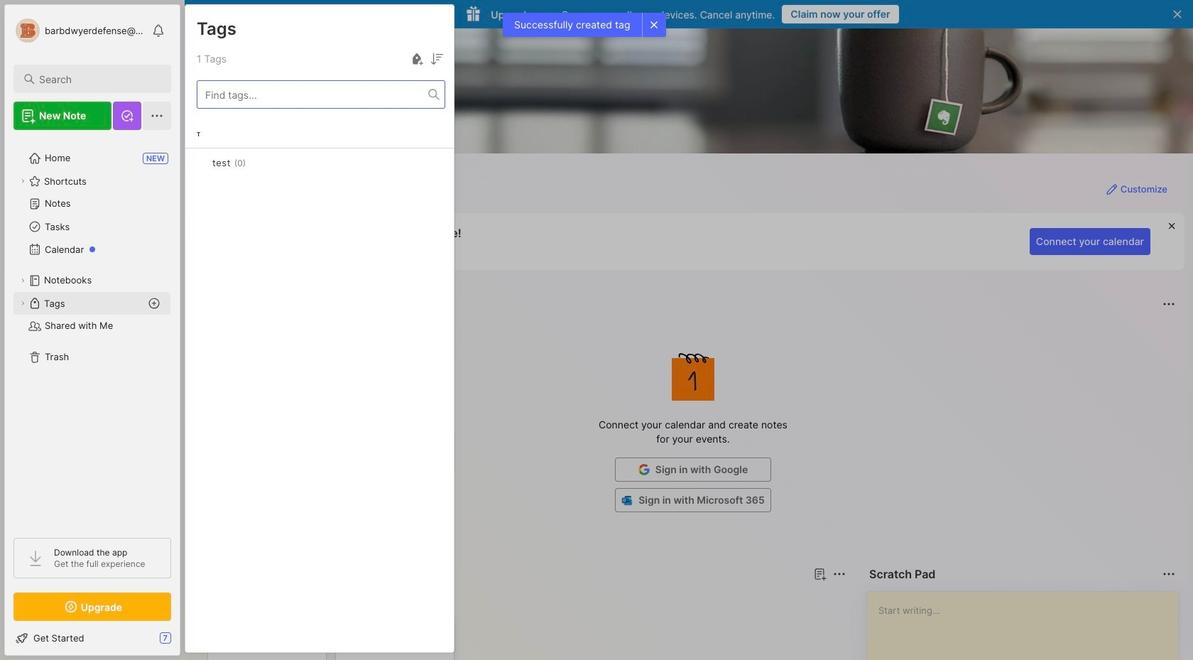 Task type: vqa. For each thing, say whether or not it's contained in the screenshot.
search field
yes



Task type: describe. For each thing, give the bounding box(es) containing it.
Find tags… text field
[[198, 85, 428, 104]]

Tag actions field
[[246, 156, 269, 170]]

none search field inside the main element
[[39, 70, 158, 87]]

create new tag image
[[409, 50, 426, 68]]

tree inside the main element
[[5, 139, 180, 525]]

tag actions image
[[246, 157, 269, 168]]

0 vertical spatial row group
[[185, 120, 454, 197]]



Task type: locate. For each thing, give the bounding box(es) containing it.
tab
[[210, 591, 252, 608]]

tree
[[5, 139, 180, 525]]

expand tags image
[[18, 299, 27, 308]]

main element
[[0, 0, 185, 660]]

row group
[[185, 120, 454, 197], [207, 617, 463, 660]]

Search text field
[[39, 72, 158, 86]]

click to collapse image
[[179, 634, 190, 651]]

expand notebooks image
[[18, 276, 27, 285]]

None search field
[[39, 70, 158, 87]]

1 vertical spatial row group
[[207, 617, 463, 660]]

Help and Learning task checklist field
[[5, 627, 180, 649]]

Sort field
[[428, 50, 446, 68]]

Account field
[[14, 16, 145, 45]]

Start writing… text field
[[879, 592, 1178, 660]]

sort options image
[[428, 50, 446, 68]]



